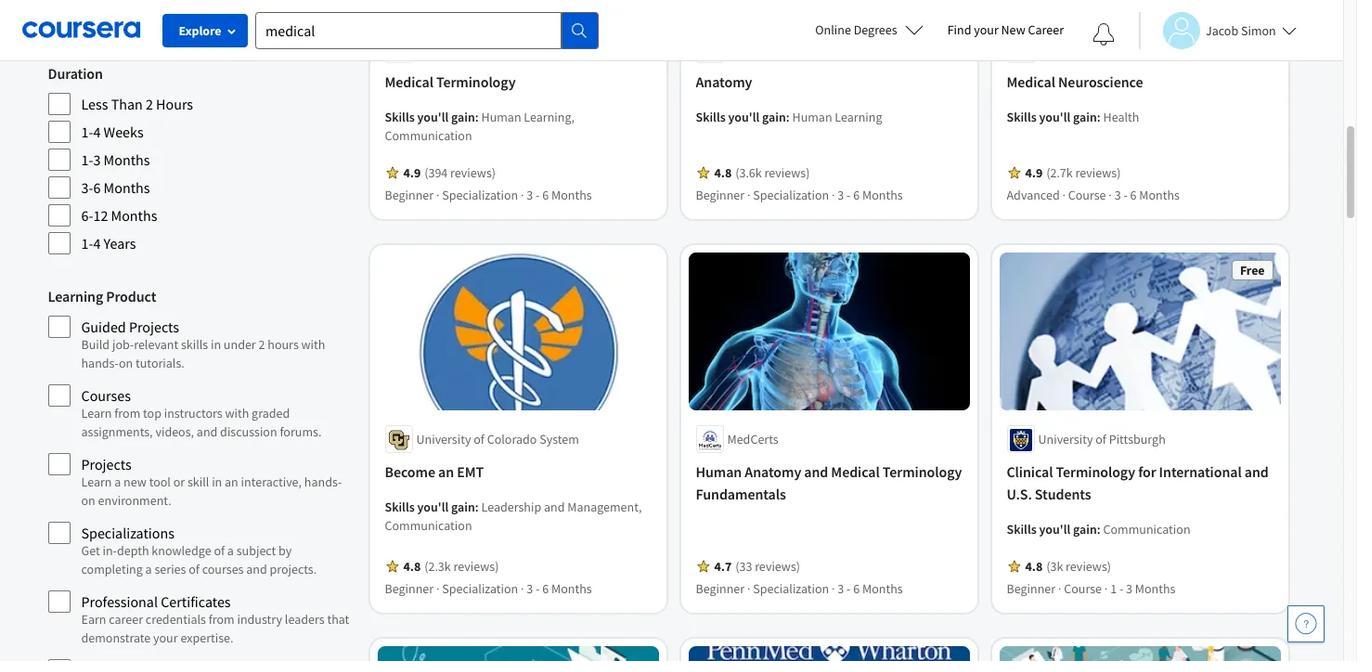 Task type: describe. For each thing, give the bounding box(es) containing it.
- for become an emt
[[536, 581, 540, 597]]

system
[[540, 431, 579, 448]]

simon
[[1241, 22, 1277, 39]]

hands- for projects
[[304, 474, 342, 490]]

expertise.
[[180, 630, 234, 646]]

6 for medical neuroscience
[[1131, 187, 1137, 203]]

courses
[[81, 386, 131, 405]]

- for medical terminology
[[536, 187, 540, 203]]

from inside earn career credentials from industry leaders that demonstrate your expertise.
[[209, 611, 235, 628]]

skills down medical terminology
[[385, 109, 415, 125]]

colorado
[[487, 431, 537, 448]]

jacob
[[1206, 22, 1239, 39]]

industry
[[237, 611, 282, 628]]

gain for anatomy
[[762, 109, 786, 125]]

2 inside the build job-relevant skills in under 2 hours with hands-on tutorials.
[[259, 336, 265, 353]]

reviews) for medical terminology
[[450, 164, 496, 181]]

environment.
[[98, 492, 171, 509]]

with inside "learn from top instructors with graded assignments, videos, and discussion forums."
[[225, 405, 249, 422]]

course for neuroscience
[[1069, 187, 1106, 203]]

6 for medical terminology
[[542, 187, 549, 203]]

4.9 for neuroscience
[[1026, 164, 1043, 181]]

of for pittsburgh
[[1096, 431, 1107, 448]]

clinical terminology for international and u.s. students
[[1007, 463, 1269, 504]]

guided projects
[[81, 318, 179, 336]]

human anatomy and medical terminology fundamentals link
[[696, 461, 962, 505]]

of down the knowledge
[[189, 561, 200, 578]]

1- for 1-4 years
[[81, 234, 93, 253]]

find your new career link
[[938, 19, 1073, 42]]

1-4 years
[[81, 234, 136, 253]]

years
[[104, 234, 136, 253]]

specialization down 4.7 (33 reviews)
[[753, 581, 829, 597]]

by
[[279, 542, 292, 559]]

skills
[[181, 336, 208, 353]]

get in-depth knowledge of a subject by completing a series of courses and projects.
[[81, 542, 317, 578]]

tool
[[149, 474, 171, 490]]

that
[[327, 611, 349, 628]]

(3k
[[1047, 558, 1064, 575]]

beginner down 4.7
[[696, 581, 745, 597]]

4 for weeks
[[93, 123, 101, 141]]

discussion
[[220, 423, 277, 440]]

specialization for medical terminology
[[442, 187, 518, 203]]

professional
[[81, 592, 158, 611]]

duke
[[1039, 41, 1066, 57]]

beginner for medical terminology
[[385, 187, 434, 203]]

months for 4.8 (3.6k reviews)
[[863, 187, 903, 203]]

free
[[1240, 262, 1265, 278]]

professional certificates
[[81, 592, 231, 611]]

you'll for anatomy
[[728, 109, 760, 125]]

reviews) right (33
[[755, 558, 800, 575]]

fundamentals
[[696, 485, 786, 504]]

beginner · specialization · 3 - 6 months for medical terminology
[[385, 187, 592, 203]]

4.9 (2.7k reviews)
[[1026, 164, 1121, 181]]

leadership
[[481, 499, 541, 516]]

specializations
[[81, 524, 174, 542]]

(2.7k
[[1047, 164, 1073, 181]]

michigan
[[798, 41, 847, 57]]

6 for anatomy
[[854, 187, 860, 203]]

show notifications image
[[1093, 23, 1115, 45]]

learn from top instructors with graded assignments, videos, and discussion forums.
[[81, 405, 322, 440]]

university of colorado system
[[416, 431, 579, 448]]

learning product
[[48, 287, 156, 305]]

earn career credentials from industry leaders that demonstrate your expertise.
[[81, 611, 349, 646]]

online degrees
[[816, 21, 898, 38]]

4.8 (3.6k reviews)
[[715, 164, 810, 181]]

get
[[81, 542, 100, 559]]

4.8 for clinical terminology for international and u.s. students
[[1026, 558, 1043, 575]]

gain for clinical terminology for international and u.s. students
[[1073, 521, 1097, 538]]

tutorials.
[[136, 355, 185, 371]]

learning product group
[[48, 285, 351, 661]]

months for 4.9 (394 reviews)
[[552, 187, 592, 203]]

explore button
[[162, 14, 248, 47]]

months for 4.8 (3k reviews)
[[1135, 581, 1176, 597]]

1 vertical spatial projects
[[81, 455, 131, 474]]

career
[[1028, 21, 1064, 38]]

rice
[[416, 41, 439, 57]]

reviews) for become an emt
[[454, 558, 499, 575]]

: down medical terminology
[[475, 109, 479, 125]]

with inside the build job-relevant skills in under 2 hours with hands-on tutorials.
[[301, 336, 325, 353]]

new
[[124, 474, 147, 490]]

learn a new tool or skill in an interactive, hands- on environment.
[[81, 474, 342, 509]]

forums.
[[280, 423, 322, 440]]

you'll down become an emt
[[417, 499, 449, 516]]

less than 2 hours
[[81, 95, 193, 113]]

skill
[[188, 474, 209, 490]]

human anatomy and medical terminology fundamentals
[[696, 463, 962, 504]]

(2.3k
[[425, 558, 451, 575]]

depth
[[117, 542, 149, 559]]

medcerts
[[728, 431, 779, 448]]

you'll for medical neuroscience
[[1040, 109, 1071, 125]]

become
[[385, 463, 435, 481]]

than
[[111, 95, 143, 113]]

medical terminology link
[[385, 70, 651, 93]]

4.7
[[715, 558, 732, 575]]

beginner · specialization · 3 - 6 months for become an emt
[[385, 581, 592, 597]]

certificates
[[161, 592, 231, 611]]

reviews) for clinical terminology for international and u.s. students
[[1066, 558, 1112, 575]]

relevant
[[134, 336, 178, 353]]

gain down medical terminology
[[451, 109, 475, 125]]

and inside get in-depth knowledge of a subject by completing a series of courses and projects.
[[246, 561, 267, 578]]

skills for clinical terminology for international and u.s. students
[[1007, 521, 1037, 538]]

3 for 4.8 (3.6k reviews)
[[838, 187, 844, 203]]

demonstrate
[[81, 630, 151, 646]]

subject
[[237, 542, 276, 559]]

beginner for become an emt
[[385, 581, 434, 597]]

course for terminology
[[1064, 581, 1102, 597]]

2 inside duration group
[[146, 95, 153, 113]]

knowledge
[[152, 542, 211, 559]]

duke university
[[1039, 41, 1124, 57]]

: for anatomy
[[786, 109, 790, 125]]

specialization for become an emt
[[442, 581, 518, 597]]

videos,
[[155, 423, 194, 440]]

4.9 for terminology
[[403, 164, 421, 181]]

1- for 1-3 months
[[81, 150, 93, 169]]

anatomy link
[[696, 70, 962, 93]]

your inside "link"
[[974, 21, 999, 38]]

skills you'll gain : for medical
[[385, 109, 481, 125]]

less
[[81, 95, 108, 113]]

build job-relevant skills in under 2 hours with hands-on tutorials.
[[81, 336, 325, 371]]

on for projects
[[81, 492, 95, 509]]

an inside learn a new tool or skill in an interactive, hands- on environment.
[[225, 474, 238, 490]]

university for university of michigan
[[728, 41, 782, 57]]

: for medical neuroscience
[[1097, 109, 1101, 125]]

3 inside duration group
[[93, 150, 101, 169]]

leaders
[[285, 611, 325, 628]]

career
[[109, 611, 143, 628]]

4.8 (3k reviews)
[[1026, 558, 1112, 575]]

medical neuroscience link
[[1007, 70, 1274, 93]]

6-12 months
[[81, 206, 157, 225]]

communication inside 'leadership and management, communication'
[[385, 518, 472, 534]]

learning,
[[524, 109, 575, 125]]

earn
[[81, 611, 106, 628]]

gain down emt
[[451, 499, 475, 516]]

skills for anatomy
[[696, 109, 726, 125]]

courses
[[202, 561, 244, 578]]

projects.
[[270, 561, 317, 578]]



Task type: vqa. For each thing, say whether or not it's contained in the screenshot.
the top Course
yes



Task type: locate. For each thing, give the bounding box(es) containing it.
1 horizontal spatial on
[[119, 355, 133, 371]]

months for 4.9 (2.7k reviews)
[[1140, 187, 1180, 203]]

learn left new
[[81, 474, 112, 490]]

and inside 'leadership and management, communication'
[[544, 499, 565, 516]]

university for university of colorado system
[[416, 431, 471, 448]]

terminology
[[436, 72, 516, 91], [883, 463, 962, 481], [1056, 463, 1136, 481]]

2 horizontal spatial human
[[793, 109, 833, 125]]

0 horizontal spatial medical
[[385, 72, 434, 91]]

you'll down students
[[1040, 521, 1071, 538]]

medical terminology
[[385, 72, 516, 91]]

your right find on the top right of page
[[974, 21, 999, 38]]

learn up the assignments,
[[81, 405, 112, 422]]

your down the credentials
[[153, 630, 178, 646]]

in inside the build job-relevant skills in under 2 hours with hands-on tutorials.
[[211, 336, 221, 353]]

weeks
[[104, 123, 144, 141]]

specialization for anatomy
[[753, 187, 829, 203]]

0 vertical spatial 1-
[[81, 123, 93, 141]]

2 4 from the top
[[93, 234, 101, 253]]

: up "4.8 (3k reviews)"
[[1097, 521, 1101, 538]]

medical inside medical terminology link
[[385, 72, 434, 91]]

human down medical terminology link
[[481, 109, 521, 125]]

and inside clinical terminology for international and u.s. students
[[1245, 463, 1269, 481]]

skills you'll gain : down become an emt
[[385, 499, 481, 516]]

1 vertical spatial learning
[[48, 287, 103, 305]]

1 vertical spatial hands-
[[304, 474, 342, 490]]

1 vertical spatial course
[[1064, 581, 1102, 597]]

coursera image
[[22, 15, 140, 45]]

reviews) up advanced · course · 3 - 6 months
[[1076, 164, 1121, 181]]

instructors
[[164, 405, 223, 422]]

: for clinical terminology for international and u.s. students
[[1097, 521, 1101, 538]]

u.s.
[[1007, 485, 1032, 504]]

0 horizontal spatial learning
[[48, 287, 103, 305]]

gain left health
[[1073, 109, 1097, 125]]

terminology for clinical terminology for international and u.s. students
[[1056, 463, 1136, 481]]

a left series
[[145, 561, 152, 578]]

1 horizontal spatial from
[[209, 611, 235, 628]]

0 horizontal spatial hands-
[[81, 355, 119, 371]]

communication up "(2.3k"
[[385, 518, 472, 534]]

1 vertical spatial a
[[227, 542, 234, 559]]

beginner · course · 1 - 3 months
[[1007, 581, 1176, 597]]

0 horizontal spatial terminology
[[436, 72, 516, 91]]

4.8 left "(2.3k"
[[403, 558, 421, 575]]

4.8 for become an emt
[[403, 558, 421, 575]]

1 horizontal spatial 4.9
[[1026, 164, 1043, 181]]

0 vertical spatial with
[[301, 336, 325, 353]]

projects
[[129, 318, 179, 336], [81, 455, 131, 474]]

students
[[1035, 485, 1092, 504]]

human inside human learning, communication
[[481, 109, 521, 125]]

hands- right interactive,
[[304, 474, 342, 490]]

- for clinical terminology for international and u.s. students
[[1120, 581, 1124, 597]]

4 left years
[[93, 234, 101, 253]]

specialization down 4.8 (3.6k reviews)
[[753, 187, 829, 203]]

university left the michigan
[[728, 41, 782, 57]]

medical inside the human anatomy and medical terminology fundamentals
[[831, 463, 880, 481]]

1 4.9 from the left
[[403, 164, 421, 181]]

0 horizontal spatial an
[[225, 474, 238, 490]]

credentials
[[146, 611, 206, 628]]

1 horizontal spatial hands-
[[304, 474, 342, 490]]

1 vertical spatial on
[[81, 492, 95, 509]]

reviews) for anatomy
[[765, 164, 810, 181]]

your inside earn career credentials from industry leaders that demonstrate your expertise.
[[153, 630, 178, 646]]

4.8 left (3.6k at right top
[[715, 164, 732, 181]]

reviews) up beginner · course · 1 - 3 months
[[1066, 558, 1112, 575]]

projects up tutorials.
[[129, 318, 179, 336]]

0 horizontal spatial from
[[114, 405, 140, 422]]

: left health
[[1097, 109, 1101, 125]]

terminology inside clinical terminology for international and u.s. students
[[1056, 463, 1136, 481]]

12
[[93, 206, 108, 225]]

reviews) right (394
[[450, 164, 496, 181]]

guided
[[81, 318, 126, 336]]

beginner · specialization · 3 - 6 months down 4.8 (2.3k reviews)
[[385, 581, 592, 597]]

4.9 left (394
[[403, 164, 421, 181]]

communication down clinical terminology for international and u.s. students "link"
[[1104, 521, 1191, 538]]

on inside learn a new tool or skill in an interactive, hands- on environment.
[[81, 492, 95, 509]]

and inside "learn from top instructors with graded assignments, videos, and discussion forums."
[[197, 423, 218, 440]]

1 horizontal spatial medical
[[831, 463, 880, 481]]

find your new career
[[948, 21, 1064, 38]]

0 horizontal spatial a
[[114, 474, 121, 490]]

of left the michigan
[[785, 41, 796, 57]]

2 horizontal spatial a
[[227, 542, 234, 559]]

reviews) right "(2.3k"
[[454, 558, 499, 575]]

series
[[155, 561, 186, 578]]

degrees
[[854, 21, 898, 38]]

1 horizontal spatial learning
[[835, 109, 883, 125]]

2 1- from the top
[[81, 150, 93, 169]]

hands- inside the build job-relevant skills in under 2 hours with hands-on tutorials.
[[81, 355, 119, 371]]

2 4.9 from the left
[[1026, 164, 1043, 181]]

beginner down (3.6k at right top
[[696, 187, 745, 203]]

hands-
[[81, 355, 119, 371], [304, 474, 342, 490]]

online degrees button
[[801, 9, 938, 50]]

hands- inside learn a new tool or skill in an interactive, hands- on environment.
[[304, 474, 342, 490]]

6 inside duration group
[[93, 178, 101, 197]]

4.9 (394 reviews)
[[403, 164, 496, 181]]

0 horizontal spatial 2
[[146, 95, 153, 113]]

or
[[173, 474, 185, 490]]

6-
[[81, 206, 93, 225]]

3 for 4.8 (2.3k reviews)
[[527, 581, 533, 597]]

graded
[[252, 405, 290, 422]]

course down 4.9 (2.7k reviews)
[[1069, 187, 1106, 203]]

for
[[1139, 463, 1157, 481]]

of left colorado
[[474, 431, 485, 448]]

find
[[948, 21, 972, 38]]

medical inside medical neuroscience link
[[1007, 72, 1056, 91]]

4 for years
[[93, 234, 101, 253]]

1 vertical spatial with
[[225, 405, 249, 422]]

university up become an emt
[[416, 431, 471, 448]]

0 horizontal spatial with
[[225, 405, 249, 422]]

2 right 'than'
[[146, 95, 153, 113]]

learn
[[81, 405, 112, 422], [81, 474, 112, 490]]

in
[[211, 336, 221, 353], [212, 474, 222, 490]]

gain up 4.8 (3.6k reviews)
[[762, 109, 786, 125]]

university up medical terminology
[[442, 41, 496, 57]]

beginner
[[385, 187, 434, 203], [696, 187, 745, 203], [385, 581, 434, 597], [696, 581, 745, 597], [1007, 581, 1056, 597]]

jacob simon
[[1206, 22, 1277, 39]]

on left environment.
[[81, 492, 95, 509]]

reviews) right (3.6k at right top
[[765, 164, 810, 181]]

1 vertical spatial in
[[212, 474, 222, 490]]

anatomy inside the human anatomy and medical terminology fundamentals
[[745, 463, 802, 481]]

of for michigan
[[785, 41, 796, 57]]

0 vertical spatial from
[[114, 405, 140, 422]]

2
[[146, 95, 153, 113], [259, 336, 265, 353]]

1-3 months
[[81, 150, 150, 169]]

anatomy
[[696, 72, 753, 91], [745, 463, 802, 481]]

1- down 6-
[[81, 234, 93, 253]]

4.9 up advanced
[[1026, 164, 1043, 181]]

gain for medical neuroscience
[[1073, 109, 1097, 125]]

specialization down 4.8 (2.3k reviews)
[[442, 581, 518, 597]]

a inside learn a new tool or skill in an interactive, hands- on environment.
[[114, 474, 121, 490]]

skills you'll gain : down medical terminology
[[385, 109, 481, 125]]

anatomy down medcerts
[[745, 463, 802, 481]]

hands- for guided projects
[[81, 355, 119, 371]]

of left pittsburgh
[[1096, 431, 1107, 448]]

0 vertical spatial 4
[[93, 123, 101, 141]]

skills you'll gain : for become
[[385, 499, 481, 516]]

beginner down (394
[[385, 187, 434, 203]]

and
[[197, 423, 218, 440], [804, 463, 829, 481], [1245, 463, 1269, 481], [544, 499, 565, 516], [246, 561, 267, 578]]

medical neuroscience
[[1007, 72, 1144, 91]]

completing
[[81, 561, 143, 578]]

with up discussion in the left of the page
[[225, 405, 249, 422]]

2 left hours
[[259, 336, 265, 353]]

:
[[475, 109, 479, 125], [786, 109, 790, 125], [1097, 109, 1101, 125], [475, 499, 479, 516], [1097, 521, 1101, 538]]

beginner · specialization · 3 - 6 months down 4.9 (394 reviews)
[[385, 187, 592, 203]]

0 vertical spatial your
[[974, 21, 999, 38]]

university up neuroscience on the top
[[1069, 41, 1124, 57]]

beginner · specialization · 3 - 6 months down 4.8 (3.6k reviews)
[[696, 187, 903, 203]]

4.8 for anatomy
[[715, 164, 732, 181]]

help center image
[[1295, 613, 1318, 635]]

2 horizontal spatial 4.8
[[1026, 558, 1043, 575]]

beginner · specialization · 3 - 6 months down 4.7 (33 reviews)
[[696, 581, 903, 597]]

on inside the build job-relevant skills in under 2 hours with hands-on tutorials.
[[119, 355, 133, 371]]

0 vertical spatial 2
[[146, 95, 153, 113]]

medical for medical terminology
[[385, 72, 434, 91]]

None search field
[[255, 12, 599, 49]]

hands- down build
[[81, 355, 119, 371]]

gain up "4.8 (3k reviews)"
[[1073, 521, 1097, 538]]

an left emt
[[438, 463, 454, 481]]

1 horizontal spatial with
[[301, 336, 325, 353]]

become an emt
[[385, 463, 484, 481]]

0 vertical spatial anatomy
[[696, 72, 753, 91]]

you'll for clinical terminology for international and u.s. students
[[1040, 521, 1071, 538]]

medical
[[385, 72, 434, 91], [1007, 72, 1056, 91], [831, 463, 880, 481]]

2 horizontal spatial medical
[[1007, 72, 1056, 91]]

3 for 4.7 (33 reviews)
[[838, 581, 844, 597]]

1 vertical spatial anatomy
[[745, 463, 802, 481]]

1 horizontal spatial 4.8
[[715, 164, 732, 181]]

0 horizontal spatial human
[[481, 109, 521, 125]]

4 left weeks
[[93, 123, 101, 141]]

0 vertical spatial course
[[1069, 187, 1106, 203]]

learning inside group
[[48, 287, 103, 305]]

4
[[93, 123, 101, 141], [93, 234, 101, 253]]

anatomy inside anatomy link
[[696, 72, 753, 91]]

3 for 4.9 (2.7k reviews)
[[1115, 187, 1121, 203]]

1-4 weeks
[[81, 123, 144, 141]]

and inside the human anatomy and medical terminology fundamentals
[[804, 463, 829, 481]]

- for medical neuroscience
[[1124, 187, 1128, 203]]

from up the assignments,
[[114, 405, 140, 422]]

2 skills you'll gain : from the top
[[385, 499, 481, 516]]

2 horizontal spatial terminology
[[1056, 463, 1136, 481]]

an
[[438, 463, 454, 481], [225, 474, 238, 490]]

1 vertical spatial skills you'll gain :
[[385, 499, 481, 516]]

learning up guided
[[48, 287, 103, 305]]

1 vertical spatial 1-
[[81, 150, 93, 169]]

become an emt link
[[385, 461, 651, 483]]

specialization down 4.9 (394 reviews)
[[442, 187, 518, 203]]

communication up (394
[[385, 127, 472, 144]]

2 vertical spatial 1-
[[81, 234, 93, 253]]

beginner for clinical terminology for international and u.s. students
[[1007, 581, 1056, 597]]

0 horizontal spatial 4.9
[[403, 164, 421, 181]]

university of pittsburgh
[[1039, 431, 1166, 448]]

1 1- from the top
[[81, 123, 93, 141]]

your
[[974, 21, 999, 38], [153, 630, 178, 646]]

learn for courses
[[81, 405, 112, 422]]

4.8 left (3k
[[1026, 558, 1043, 575]]

1 vertical spatial from
[[209, 611, 235, 628]]

a up courses
[[227, 542, 234, 559]]

of up courses
[[214, 542, 225, 559]]

university up clinical
[[1039, 431, 1093, 448]]

job-
[[112, 336, 134, 353]]

1 horizontal spatial terminology
[[883, 463, 962, 481]]

rice university
[[416, 41, 496, 57]]

0 horizontal spatial 4.8
[[403, 558, 421, 575]]

you'll down medical neuroscience
[[1040, 109, 1071, 125]]

under
[[224, 336, 256, 353]]

learn inside learn a new tool or skill in an interactive, hands- on environment.
[[81, 474, 112, 490]]

- for anatomy
[[847, 187, 851, 203]]

neuroscience
[[1059, 72, 1144, 91]]

university for university of pittsburgh
[[1039, 431, 1093, 448]]

3 1- from the top
[[81, 234, 93, 253]]

0 vertical spatial hands-
[[81, 355, 119, 371]]

1 4 from the top
[[93, 123, 101, 141]]

1 vertical spatial your
[[153, 630, 178, 646]]

from inside "learn from top instructors with graded assignments, videos, and discussion forums."
[[114, 405, 140, 422]]

0 horizontal spatial on
[[81, 492, 95, 509]]

projects down the assignments,
[[81, 455, 131, 474]]

0 vertical spatial a
[[114, 474, 121, 490]]

4.9
[[403, 164, 421, 181], [1026, 164, 1043, 181]]

: down anatomy link
[[786, 109, 790, 125]]

reviews) for medical neuroscience
[[1076, 164, 1121, 181]]

1- for 1-4 weeks
[[81, 123, 93, 141]]

learn for projects
[[81, 474, 112, 490]]

university of michigan
[[728, 41, 847, 57]]

1- up 3-
[[81, 150, 93, 169]]

on down job-
[[119, 355, 133, 371]]

explore
[[179, 22, 221, 39]]

1 vertical spatial learn
[[81, 474, 112, 490]]

terminology inside the human anatomy and medical terminology fundamentals
[[883, 463, 962, 481]]

skills you'll gain : human learning
[[696, 109, 883, 125]]

human for learning,
[[481, 109, 521, 125]]

What do you want to learn? text field
[[255, 12, 562, 49]]

of for colorado
[[474, 431, 485, 448]]

skills for medical neuroscience
[[1007, 109, 1037, 125]]

jacob simon button
[[1139, 12, 1297, 49]]

1 horizontal spatial an
[[438, 463, 454, 481]]

terminology for medical terminology
[[436, 72, 516, 91]]

in right skill
[[212, 474, 222, 490]]

1-
[[81, 123, 93, 141], [81, 150, 93, 169], [81, 234, 93, 253]]

you'll
[[417, 109, 449, 125], [728, 109, 760, 125], [1040, 109, 1071, 125], [417, 499, 449, 516], [1040, 521, 1071, 538]]

1 skills you'll gain : from the top
[[385, 109, 481, 125]]

: left leadership
[[475, 499, 479, 516]]

1 horizontal spatial your
[[974, 21, 999, 38]]

human inside the human anatomy and medical terminology fundamentals
[[696, 463, 742, 481]]

with right hours
[[301, 336, 325, 353]]

an right skill
[[225, 474, 238, 490]]

hours
[[268, 336, 299, 353]]

6 for become an emt
[[542, 581, 549, 597]]

skills down become
[[385, 499, 415, 516]]

4.8 (2.3k reviews)
[[403, 558, 499, 575]]

human down anatomy link
[[793, 109, 833, 125]]

learn inside "learn from top instructors with graded assignments, videos, and discussion forums."
[[81, 405, 112, 422]]

beginner for anatomy
[[696, 187, 745, 203]]

skills you'll gain : health
[[1007, 109, 1140, 125]]

3 for 4.9 (394 reviews)
[[527, 187, 533, 203]]

top
[[143, 405, 162, 422]]

human up fundamentals
[[696, 463, 742, 481]]

duration group
[[48, 62, 351, 255]]

1- down less
[[81, 123, 93, 141]]

course down "4.8 (3k reviews)"
[[1064, 581, 1102, 597]]

1 vertical spatial 4
[[93, 234, 101, 253]]

reviews)
[[450, 164, 496, 181], [765, 164, 810, 181], [1076, 164, 1121, 181], [454, 558, 499, 575], [755, 558, 800, 575], [1066, 558, 1112, 575]]

0 vertical spatial learning
[[835, 109, 883, 125]]

1 horizontal spatial 2
[[259, 336, 265, 353]]

medical for medical neuroscience
[[1007, 72, 1056, 91]]

you'll up (3.6k at right top
[[728, 109, 760, 125]]

months for 4.8 (2.3k reviews)
[[552, 581, 592, 597]]

beginner down "(2.3k"
[[385, 581, 434, 597]]

duration
[[48, 64, 103, 83]]

of
[[785, 41, 796, 57], [474, 431, 485, 448], [1096, 431, 1107, 448], [214, 542, 225, 559], [189, 561, 200, 578]]

in right skills
[[211, 336, 221, 353]]

beginner · specialization · 3 - 6 months for anatomy
[[696, 187, 903, 203]]

you'll down medical terminology
[[417, 109, 449, 125]]

a left new
[[114, 474, 121, 490]]

in inside learn a new tool or skill in an interactive, hands- on environment.
[[212, 474, 222, 490]]

skills up 4.8 (3.6k reviews)
[[696, 109, 726, 125]]

1 learn from the top
[[81, 405, 112, 422]]

human for anatomy
[[696, 463, 742, 481]]

beginner · specialization · 3 - 6 months
[[385, 187, 592, 203], [696, 187, 903, 203], [385, 581, 592, 597], [696, 581, 903, 597]]

on
[[119, 355, 133, 371], [81, 492, 95, 509]]

2 learn from the top
[[81, 474, 112, 490]]

1 horizontal spatial a
[[145, 561, 152, 578]]

skills down u.s.
[[1007, 521, 1037, 538]]

communication inside human learning, communication
[[385, 127, 472, 144]]

skills down medical neuroscience
[[1007, 109, 1037, 125]]

0 vertical spatial projects
[[129, 318, 179, 336]]

from up expertise.
[[209, 611, 235, 628]]

0 vertical spatial in
[[211, 336, 221, 353]]

1 vertical spatial 2
[[259, 336, 265, 353]]

learning down anatomy link
[[835, 109, 883, 125]]

1 horizontal spatial human
[[696, 463, 742, 481]]

months for 4.7 (33 reviews)
[[863, 581, 903, 597]]

in-
[[103, 542, 117, 559]]

beginner down (3k
[[1007, 581, 1056, 597]]

anatomy down university of michigan
[[696, 72, 753, 91]]

gain
[[451, 109, 475, 125], [762, 109, 786, 125], [1073, 109, 1097, 125], [451, 499, 475, 516], [1073, 521, 1097, 538]]

mixed
[[81, 11, 118, 30]]

0 vertical spatial skills you'll gain :
[[385, 109, 481, 125]]

0 vertical spatial on
[[119, 355, 133, 371]]

0 vertical spatial learn
[[81, 405, 112, 422]]

0 horizontal spatial your
[[153, 630, 178, 646]]

advanced
[[1007, 187, 1060, 203]]

on for guided projects
[[119, 355, 133, 371]]

2 vertical spatial a
[[145, 561, 152, 578]]



